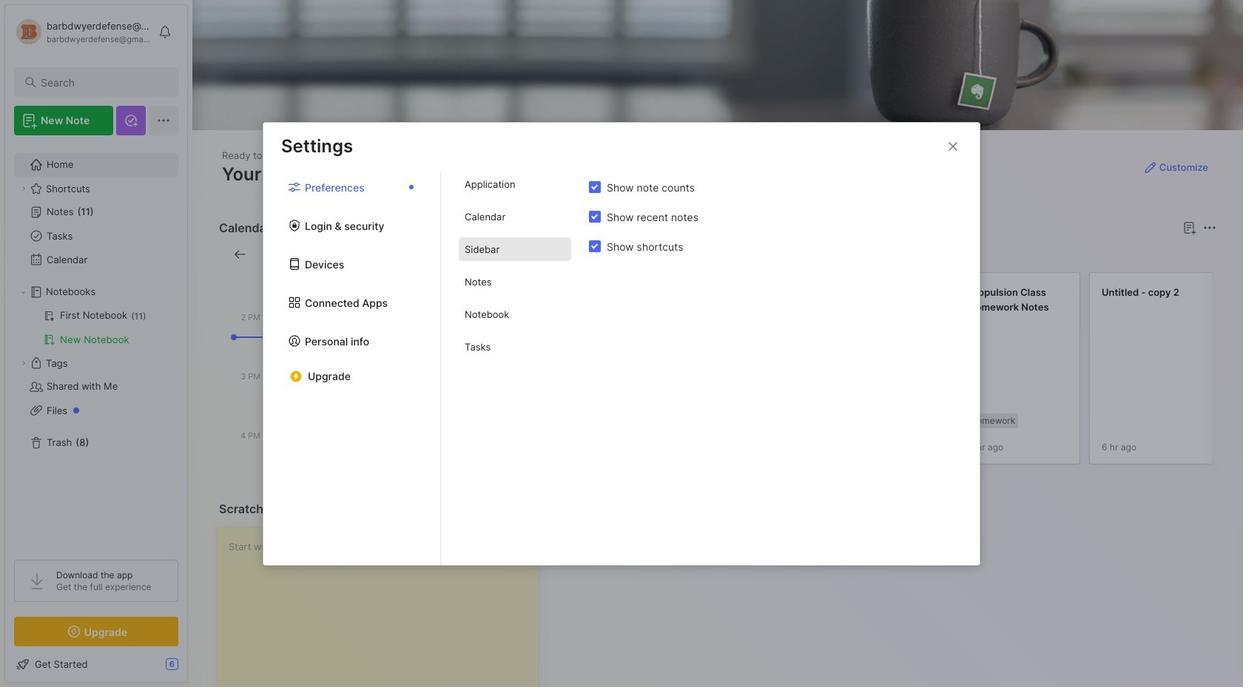 Task type: describe. For each thing, give the bounding box(es) containing it.
Search text field
[[41, 75, 165, 90]]

none search field inside main element
[[41, 73, 165, 91]]

expand tags image
[[19, 359, 28, 368]]

tree inside main element
[[5, 144, 187, 547]]



Task type: vqa. For each thing, say whether or not it's contained in the screenshot.
Shared
no



Task type: locate. For each thing, give the bounding box(es) containing it.
row group
[[557, 272, 1243, 474]]

Start writing… text field
[[229, 528, 537, 687]]

expand notebooks image
[[19, 288, 28, 297]]

None checkbox
[[589, 181, 601, 193], [589, 211, 601, 223], [589, 181, 601, 193], [589, 211, 601, 223]]

tab
[[459, 172, 571, 196], [459, 205, 571, 229], [459, 238, 571, 261], [560, 246, 603, 263], [609, 246, 669, 263], [459, 270, 571, 294], [459, 303, 571, 326], [459, 335, 571, 359]]

None checkbox
[[589, 240, 601, 252]]

main element
[[0, 0, 192, 687]]

tree
[[5, 144, 187, 547]]

None search field
[[41, 73, 165, 91]]

group
[[14, 304, 178, 352]]

group inside main element
[[14, 304, 178, 352]]

tab list
[[263, 172, 441, 565], [441, 172, 589, 565], [560, 246, 1214, 263]]

close image
[[944, 137, 962, 155]]



